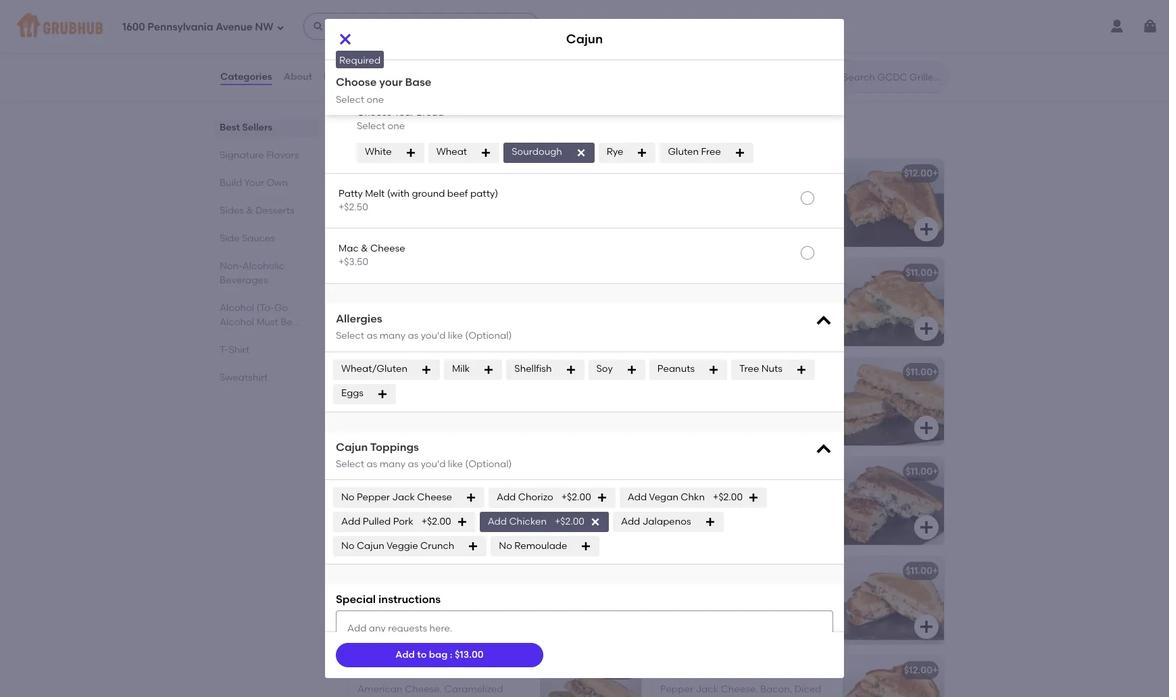 Task type: locate. For each thing, give the bounding box(es) containing it.
melt
[[365, 188, 385, 199], [687, 565, 707, 577]]

$11.00 for mozzarella cheese, spinach, basil, pesto
[[906, 267, 933, 278]]

select down allergies
[[336, 330, 365, 342]]

1 you'd from the top
[[421, 330, 446, 342]]

1 vertical spatial sauce
[[358, 413, 387, 424]]

1 horizontal spatial flavors
[[420, 112, 471, 129]]

jalapenos
[[643, 516, 692, 528]]

one down grilled cheese
[[367, 94, 384, 105]]

0 horizontal spatial celery,
[[459, 300, 488, 311]]

american down young
[[358, 187, 403, 198]]

chorizo up chicken
[[518, 492, 554, 503]]

cheese inside "mac & cheese +$3.50"
[[371, 243, 405, 254]]

vegan
[[649, 492, 679, 503]]

+$2.00 right chkn at the right
[[713, 492, 743, 503]]

+$2.00 for add vegan chkn
[[713, 492, 743, 503]]

american down cheesesteak
[[358, 684, 403, 695]]

cheddar down wheat/gluten
[[358, 385, 399, 397]]

mozzarella
[[661, 286, 709, 298], [661, 485, 709, 496], [661, 584, 709, 596]]

melt up sauce,
[[687, 565, 707, 577]]

0 vertical spatial sauce
[[429, 314, 458, 325]]

0 horizontal spatial blue
[[393, 267, 414, 278]]

wheat
[[437, 146, 467, 158]]

mediterranean
[[358, 466, 427, 477]]

select up white in the left of the page
[[357, 121, 386, 132]]

your up famous
[[394, 107, 415, 118]]

1 vertical spatial chorizo
[[518, 492, 554, 503]]

0 horizontal spatial bacon
[[358, 200, 387, 212]]

0 vertical spatial bacon
[[358, 200, 387, 212]]

mac right or
[[657, 131, 675, 141]]

1 horizontal spatial patty
[[604, 131, 624, 141]]

pepper inside cheddar and pepper jack cheese, cajun crunch (bell pepper, celery, onion) remoulade
[[725, 385, 758, 397]]

truffle herb image
[[843, 457, 945, 545]]

melt down young
[[365, 188, 385, 199]]

add vegan chkn
[[628, 492, 705, 503]]

mozzarella, feta cheese, spinach, tomato, diced red onion
[[358, 485, 514, 510]]

0 horizontal spatial sauce
[[358, 413, 387, 424]]

remoulade down chicken
[[515, 541, 568, 552]]

cheese,
[[570, 131, 602, 141], [405, 187, 442, 198], [721, 187, 759, 198], [444, 286, 481, 298], [712, 286, 749, 298], [401, 385, 439, 397], [785, 385, 823, 397], [434, 485, 471, 496], [712, 485, 749, 496], [384, 584, 422, 596], [781, 584, 819, 596], [405, 684, 442, 695], [721, 684, 759, 695]]

mozzarella inside mozzarella cheese, spinach, basil, pesto
[[661, 286, 709, 298]]

you'd down hot on the top left of the page
[[421, 330, 446, 342]]

bacon down "(with"
[[358, 200, 387, 212]]

categories
[[220, 71, 272, 82]]

cajun image
[[843, 358, 945, 445]]

1 horizontal spatial bbq
[[490, 399, 510, 411]]

basil, inside mozzarella cheese, spinach, basil, pesto
[[794, 286, 817, 298]]

nw
[[255, 21, 274, 33]]

2 vertical spatial &
[[361, 243, 368, 254]]

peanuts
[[658, 363, 695, 375]]

pepper up (bell
[[725, 385, 758, 397]]

pizza down jalapenos
[[661, 565, 685, 577]]

onion),
[[491, 300, 522, 311]]

$12.00 + for chees,
[[602, 366, 636, 378]]

signature for signature flavors gcdc's famous signature flavors: available as a grilled cheese, patty melt, or mac & cheese bowl.
[[347, 112, 416, 129]]

2 vertical spatial one
[[388, 121, 405, 132]]

(optional) down onion),
[[465, 330, 512, 342]]

young american image
[[540, 159, 642, 247]]

one up white in the left of the page
[[388, 121, 405, 132]]

1 vertical spatial $12.00
[[602, 366, 630, 378]]

signature for signature flavors
[[220, 149, 264, 161]]

buffalo inside cheddar and blue cheese, buffalo crunch (diced carrot, celery, onion), ranch and hot sauce
[[483, 286, 516, 298]]

(diced
[[394, 300, 423, 311]]

1 horizontal spatial &
[[361, 243, 368, 254]]

pennsylvania
[[148, 21, 213, 33]]

pulled left 'pork,'
[[358, 399, 386, 411]]

soup
[[397, 37, 421, 49]]

0 horizontal spatial bbq
[[358, 366, 378, 378]]

sauces
[[242, 233, 275, 244]]

chees,
[[456, 399, 488, 411]]

1 vertical spatial mozzarella
[[661, 485, 709, 496]]

& for sides & desserts
[[246, 205, 254, 216]]

+$2.00 for add chorizo
[[562, 492, 592, 503]]

2 you'd from the top
[[421, 459, 446, 470]]

about
[[284, 71, 312, 82]]

patty melt (with ground beef patty) +$2.50
[[339, 188, 498, 213]]

remoulade down (bell
[[692, 413, 745, 424]]

2 mozzarella from the top
[[661, 485, 709, 496]]

pizza left sauce,
[[661, 598, 684, 609]]

one inside choose your bread select one
[[388, 121, 405, 132]]

diced inside cheddar cheese, diced jalapeno, pulled pork, mac and chees, bbq sauce
[[441, 385, 468, 397]]

0 vertical spatial pizza
[[661, 565, 685, 577]]

signature up famous
[[347, 112, 416, 129]]

mozzarella inside mozzarella and parmesan cheese, pizza sauce, basil, dried oregano
[[661, 584, 709, 596]]

reviews button
[[323, 53, 362, 101]]

1 (optional) from the top
[[465, 330, 512, 342]]

cajun
[[567, 31, 603, 47], [661, 366, 689, 378], [661, 399, 688, 411], [336, 441, 368, 453], [357, 541, 385, 552]]

signature down bread
[[414, 131, 452, 141]]

young
[[358, 168, 387, 179]]

no left 'mozzarella,'
[[341, 492, 355, 503]]

patty inside signature flavors gcdc's famous signature flavors: available as a grilled cheese, patty melt, or mac & cheese bowl.
[[604, 131, 624, 141]]

choose up tomato
[[336, 15, 377, 28]]

1 base from the top
[[405, 15, 432, 28]]

pepper inside pepper jack cheese, chorizo crumble, pico de gallo, avocado crema
[[661, 187, 694, 198]]

2 vertical spatial mac
[[413, 399, 433, 411]]

crumble,
[[661, 200, 703, 212]]

add for add jalapenos
[[621, 516, 641, 528]]

choose your base select one
[[336, 15, 432, 44], [336, 76, 432, 105]]

your down $4.00
[[379, 76, 403, 89]]

jalapeno,
[[470, 385, 516, 397]]

bbq up eggs
[[358, 366, 378, 378]]

1 vertical spatial your
[[244, 177, 265, 189]]

flavors for signature flavors gcdc's famous signature flavors: available as a grilled cheese, patty melt, or mac & cheese bowl.
[[420, 112, 471, 129]]

1 vertical spatial tomato,
[[358, 499, 395, 510]]

select down reviews
[[336, 94, 365, 105]]

add down 'mozzarella,'
[[341, 516, 361, 528]]

mac
[[657, 131, 675, 141], [339, 243, 359, 254], [413, 399, 433, 411]]

0 vertical spatial remoulade
[[692, 413, 745, 424]]

avocado
[[772, 200, 813, 212]]

best sellers
[[220, 122, 273, 133]]

milk
[[452, 363, 470, 375]]

pizza melt image
[[843, 556, 945, 644]]

diced inside american cheese, diced tomato, bacon
[[445, 187, 471, 198]]

gallo,
[[742, 200, 769, 212]]

1600
[[122, 21, 145, 33]]

2 like from the top
[[448, 459, 463, 470]]

0 vertical spatial crunch
[[358, 300, 392, 311]]

+ for mozzarella and parmesan cheese, pizza sauce, basil, dried oregano
[[933, 565, 939, 577]]

famous
[[380, 131, 412, 141]]

many down ranch in the left of the page
[[380, 330, 406, 342]]

0 vertical spatial choose your base select one
[[336, 15, 432, 44]]

(optional) inside "allergies select as many as you'd like (optional)"
[[465, 330, 512, 342]]

cheese, inside cheddar and pepper jack cheese, cajun crunch (bell pepper, celery, onion) remoulade
[[785, 385, 823, 397]]

1 horizontal spatial basil,
[[794, 286, 817, 298]]

your left own
[[244, 177, 265, 189]]

pulled inside cheddar cheese, diced jalapeno, pulled pork, mac and chees, bbq sauce
[[358, 399, 386, 411]]

hot
[[410, 314, 427, 325]]

bbq image
[[540, 358, 642, 445]]

crunch left (bell
[[691, 399, 725, 411]]

& right sides
[[246, 205, 254, 216]]

1 vertical spatial melt
[[687, 565, 707, 577]]

& up the +$3.50
[[361, 243, 368, 254]]

and inside mozzarella and parmesan cheese, pizza sauce, basil, dried oregano
[[712, 584, 730, 596]]

add for add chicken
[[488, 516, 507, 528]]

cheese inside "button"
[[371, 74, 406, 86]]

2 horizontal spatial crunch
[[691, 399, 725, 411]]

tomato, down 'mozzarella,'
[[358, 499, 395, 510]]

add chicken
[[488, 516, 547, 528]]

sauce inside cheddar cheese, diced jalapeno, pulled pork, mac and chees, bbq sauce
[[358, 413, 387, 424]]

select
[[336, 33, 365, 44], [336, 94, 365, 105], [357, 121, 386, 132], [336, 330, 365, 342], [336, 459, 365, 470]]

2 vertical spatial mozzarella
[[661, 584, 709, 596]]

bag
[[429, 649, 448, 661]]

jack up pico
[[696, 187, 719, 198]]

parmesan
[[732, 584, 779, 596]]

tomato, right beef
[[474, 187, 511, 198]]

buffalo blue image
[[540, 258, 642, 346]]

pizza melt
[[661, 565, 707, 577]]

1 vertical spatial base
[[405, 76, 432, 89]]

pulled left "pork"
[[363, 516, 391, 528]]

feta
[[411, 485, 432, 496]]

1 horizontal spatial melt
[[687, 565, 707, 577]]

flavors up 'flavors:'
[[420, 112, 471, 129]]

0 vertical spatial your
[[394, 107, 415, 118]]

add left jalapenos
[[621, 516, 641, 528]]

0 vertical spatial you'd
[[421, 330, 446, 342]]

patty up +$2.50
[[339, 188, 363, 199]]

+$2.00
[[562, 492, 592, 503], [713, 492, 743, 503], [422, 516, 452, 528], [555, 516, 585, 528]]

buffalo up onion),
[[483, 286, 516, 298]]

de
[[728, 200, 740, 212]]

0 horizontal spatial melt
[[365, 188, 385, 199]]

0 vertical spatial flavors
[[420, 112, 471, 129]]

1 vertical spatial mac
[[339, 243, 359, 254]]

0 vertical spatial $12.00
[[905, 168, 933, 179]]

add left chicken
[[488, 516, 507, 528]]

0 vertical spatial patty
[[604, 131, 624, 141]]

+ for pepper jack cheese, chorizo crumble, pico de gallo, avocado crema
[[933, 168, 939, 179]]

mozzarella up pesto
[[661, 286, 709, 298]]

1 horizontal spatial buffalo
[[483, 286, 516, 298]]

spinach, inside mozzarella, feta cheese, spinach, tomato, diced red onion
[[474, 485, 514, 496]]

base up the soup
[[405, 15, 432, 28]]

2 pizza from the top
[[661, 598, 684, 609]]

1 vertical spatial patty
[[339, 188, 363, 199]]

cheddar for pork,
[[358, 385, 399, 397]]

add left the vegan
[[628, 492, 647, 503]]

melt for patty
[[365, 188, 385, 199]]

you'd up feta
[[421, 459, 446, 470]]

1 vertical spatial american
[[358, 187, 403, 198]]

mozzarella for pizza
[[661, 584, 709, 596]]

choose inside choose your bread select one
[[357, 107, 392, 118]]

1 vertical spatial basil,
[[720, 598, 743, 609]]

$11.00
[[603, 168, 630, 179], [906, 267, 933, 278], [906, 366, 933, 378], [906, 466, 933, 477], [906, 565, 933, 577]]

0 horizontal spatial chorizo
[[518, 492, 554, 503]]

add up add chicken
[[497, 492, 516, 503]]

base up bread
[[405, 76, 432, 89]]

special
[[336, 593, 376, 606]]

signature inside signature flavors tab
[[220, 149, 264, 161]]

spinach, inside mozzarella cheese, roasted mushrooms, spinach, truffle herb aioli
[[718, 499, 758, 510]]

crema
[[661, 214, 693, 226]]

jack inside pepper jack cheese, chorizo crumble, pico de gallo, avocado crema
[[696, 187, 719, 198]]

blue up carrot,
[[422, 286, 441, 298]]

$11.00 + for american cheese, diced tomato, bacon
[[603, 168, 636, 179]]

grilled right a
[[542, 131, 568, 141]]

your inside choose your bread select one
[[394, 107, 415, 118]]

pulled
[[358, 399, 386, 411], [363, 516, 391, 528]]

1 vertical spatial you'd
[[421, 459, 446, 470]]

svg image
[[1143, 18, 1159, 34], [313, 21, 324, 32], [276, 23, 284, 31], [919, 56, 935, 72], [405, 147, 416, 158], [481, 147, 492, 158], [576, 147, 587, 158], [616, 221, 632, 237], [421, 364, 432, 375], [484, 364, 495, 375], [627, 364, 638, 375], [709, 364, 720, 375], [616, 420, 632, 436], [919, 420, 935, 436], [466, 493, 477, 503], [749, 493, 759, 503], [457, 517, 468, 528], [616, 519, 632, 535], [919, 519, 935, 535], [468, 541, 479, 552], [919, 619, 935, 635]]

celery, right carrot,
[[459, 300, 488, 311]]

grilled down required
[[339, 74, 369, 86]]

0 vertical spatial base
[[405, 15, 432, 28]]

1 vertical spatial spinach,
[[474, 485, 514, 496]]

0 horizontal spatial mac
[[339, 243, 359, 254]]

cajun inside cajun toppings select as many as you'd like (optional)
[[336, 441, 368, 453]]

like up milk
[[448, 330, 463, 342]]

1 horizontal spatial mac
[[413, 399, 433, 411]]

0 vertical spatial basil,
[[794, 286, 817, 298]]

0 vertical spatial (optional)
[[465, 330, 512, 342]]

1 horizontal spatial chorizo
[[761, 187, 796, 198]]

0 vertical spatial buffalo
[[358, 267, 391, 278]]

tomato, inside american cheese, diced tomato, bacon
[[474, 187, 511, 198]]

0 vertical spatial $13.00 +
[[601, 565, 636, 577]]

american inside american cheese, diced tomato, bacon
[[358, 187, 403, 198]]

no cajun veggie crunch
[[341, 541, 455, 552]]

chorizo up 'avocado'
[[761, 187, 796, 198]]

1 horizontal spatial tomato,
[[474, 187, 511, 198]]

0 horizontal spatial tomato,
[[358, 499, 395, 510]]

$11.00 + for cheddar and pepper jack cheese, cajun crunch (bell pepper, celery, onion) remoulade
[[906, 366, 939, 378]]

2 horizontal spatial mac
[[657, 131, 675, 141]]

0 vertical spatial $13.00
[[601, 565, 630, 577]]

your for choose
[[394, 107, 415, 118]]

0 vertical spatial tomato,
[[474, 187, 511, 198]]

melt,
[[626, 131, 645, 141]]

& inside "tab"
[[246, 205, 254, 216]]

3 mozzarella from the top
[[661, 584, 709, 596]]

1 vertical spatial crunch
[[691, 399, 725, 411]]

sauce down eggs
[[358, 413, 387, 424]]

spinach,
[[751, 286, 791, 298], [474, 485, 514, 496], [718, 499, 758, 510]]

2 (optional) from the top
[[465, 459, 512, 470]]

bacon
[[358, 200, 387, 212], [661, 665, 691, 676]]

required
[[339, 55, 381, 66]]

patty)
[[471, 188, 498, 199]]

grilled inside signature flavors gcdc's famous signature flavors: available as a grilled cheese, patty melt, or mac & cheese bowl.
[[542, 131, 568, 141]]

as inside signature flavors gcdc's famous signature flavors: available as a grilled cheese, patty melt, or mac & cheese bowl.
[[524, 131, 533, 141]]

0 vertical spatial spinach,
[[751, 286, 791, 298]]

american inside american cheese, caramelized
[[358, 684, 403, 695]]

(optional)
[[465, 330, 512, 342], [465, 459, 512, 470]]

0 vertical spatial american
[[389, 168, 434, 179]]

1 vertical spatial celery,
[[787, 399, 816, 411]]

0 vertical spatial one
[[367, 33, 384, 44]]

choose up gcdc's
[[357, 107, 392, 118]]

crunch up ranch in the left of the page
[[358, 300, 392, 311]]

& up gluten in the right of the page
[[677, 131, 683, 141]]

choose down required
[[336, 76, 377, 89]]

0 horizontal spatial basil,
[[720, 598, 743, 609]]

jack down jalapeno
[[696, 684, 719, 695]]

cheddar down peanuts
[[661, 385, 702, 397]]

mac right 'pork,'
[[413, 399, 433, 411]]

$9.50 +
[[663, 53, 693, 64]]

bbq inside cheddar cheese, diced jalapeno, pulled pork, mac and chees, bbq sauce
[[490, 399, 510, 411]]

signature flavors gcdc's famous signature flavors: available as a grilled cheese, patty melt, or mac & cheese bowl.
[[347, 112, 737, 141]]

mozzarella down pizza melt
[[661, 584, 709, 596]]

toppings
[[370, 441, 419, 453]]

0 vertical spatial pulled
[[358, 399, 386, 411]]

+$2.00 right add chorizo
[[562, 492, 592, 503]]

american for cheesesteak
[[358, 684, 403, 695]]

jack up the pepper,
[[760, 385, 783, 397]]

bacon left jalapeno
[[661, 665, 691, 676]]

flavors up own
[[267, 149, 299, 161]]

beef
[[448, 188, 468, 199]]

cheesesteak
[[358, 665, 418, 676]]

signature down best sellers
[[220, 149, 264, 161]]

1 vertical spatial flavors
[[267, 149, 299, 161]]

bbq down jalapeno,
[[490, 399, 510, 411]]

like inside "allergies select as many as you'd like (optional)"
[[448, 330, 463, 342]]

cheese
[[371, 74, 406, 86], [685, 131, 715, 141], [371, 243, 405, 254], [417, 492, 452, 503]]

flavors
[[420, 112, 471, 129], [267, 149, 299, 161]]

1 vertical spatial $12.00 +
[[602, 366, 636, 378]]

+ for mozzarella cheese, roasted mushrooms, spinach, truffle herb aioli
[[933, 466, 939, 477]]

cheddar inside cheddar and pepper jack cheese, cajun crunch (bell pepper, celery, onion) remoulade
[[661, 385, 702, 397]]

+ for american cheese, diced tomato, bacon
[[630, 168, 636, 179]]

1 vertical spatial buffalo
[[483, 286, 516, 298]]

blue up (diced
[[393, 267, 414, 278]]

1 vertical spatial &
[[246, 205, 254, 216]]

2 vertical spatial spinach,
[[718, 499, 758, 510]]

0 horizontal spatial buffalo
[[358, 267, 391, 278]]

select up 'mozzarella,'
[[336, 459, 365, 470]]

buffalo up ranch in the left of the page
[[358, 267, 391, 278]]

cheddar down buffalo blue
[[358, 286, 399, 298]]

pizza
[[661, 565, 685, 577], [661, 598, 684, 609]]

patty up rye
[[604, 131, 624, 141]]

$11.00 for mozzarella and parmesan cheese, pizza sauce, basil, dried oregano
[[906, 565, 933, 577]]

1 horizontal spatial blue
[[422, 286, 441, 298]]

jack
[[696, 187, 719, 198], [760, 385, 783, 397], [392, 492, 415, 503], [696, 684, 719, 695]]

1 like from the top
[[448, 330, 463, 342]]

1 many from the top
[[380, 330, 406, 342]]

0 vertical spatial celery,
[[459, 300, 488, 311]]

+$2.00 down red
[[422, 516, 452, 528]]

$12.00 + for avocado
[[905, 168, 939, 179]]

1 vertical spatial bacon
[[661, 665, 691, 676]]

0 vertical spatial many
[[380, 330, 406, 342]]

0 vertical spatial bbq
[[358, 366, 378, 378]]

choose your base select one up choose your bread select one
[[336, 76, 432, 105]]

rye
[[607, 146, 624, 158]]

american cheese, diced tomato, bacon
[[358, 187, 511, 212]]

0 vertical spatial melt
[[365, 188, 385, 199]]

& inside "mac & cheese +$3.50"
[[361, 243, 368, 254]]

sauce inside cheddar and blue cheese, buffalo crunch (diced carrot, celery, onion), ranch and hot sauce
[[429, 314, 458, 325]]

tree
[[740, 363, 760, 375]]

0 vertical spatial $12.00 +
[[905, 168, 939, 179]]

1 vertical spatial (optional)
[[465, 459, 512, 470]]

american up "(with"
[[389, 168, 434, 179]]

mozzarella inside mozzarella cheese, roasted mushrooms, spinach, truffle herb aioli
[[661, 485, 709, 496]]

sides & desserts tab
[[220, 204, 314, 218]]

jack inside cheddar and pepper jack cheese, cajun crunch (bell pepper, celery, onion) remoulade
[[760, 385, 783, 397]]

mediterranean image
[[540, 457, 642, 545]]

pepper down jalapeno
[[661, 684, 694, 695]]

flavors inside signature flavors gcdc's famous signature flavors: available as a grilled cheese, patty melt, or mac & cheese bowl.
[[420, 112, 471, 129]]

0 horizontal spatial grilled
[[339, 74, 369, 86]]

2 vertical spatial american
[[358, 684, 403, 695]]

one
[[367, 33, 384, 44], [367, 94, 384, 105], [388, 121, 405, 132]]

0 vertical spatial chorizo
[[761, 187, 796, 198]]

mozzarella up mushrooms, at bottom
[[661, 485, 709, 496]]

like up mozzarella, feta cheese, spinach, tomato, diced red onion
[[448, 459, 463, 470]]

1 horizontal spatial celery,
[[787, 399, 816, 411]]

+$2.00 right chicken
[[555, 516, 585, 528]]

white
[[365, 146, 392, 158]]

many
[[380, 330, 406, 342], [380, 459, 406, 470]]

sauce down carrot,
[[429, 314, 458, 325]]

and for cheddar and blue cheese, buffalo crunch (diced carrot, celery, onion), ranch and hot sauce
[[401, 286, 419, 298]]

cheese, inside american cheese, caramelized
[[405, 684, 442, 695]]

1 vertical spatial your
[[379, 76, 403, 89]]

like inside cajun toppings select as many as you'd like (optional)
[[448, 459, 463, 470]]

1 horizontal spatial grilled
[[542, 131, 568, 141]]

1 vertical spatial remoulade
[[515, 541, 568, 552]]

many down toppings
[[380, 459, 406, 470]]

+$2.00 for add pulled pork
[[422, 516, 452, 528]]

choose your base select one up $4.00
[[336, 15, 432, 44]]

choose
[[336, 15, 377, 28], [336, 76, 377, 89], [357, 107, 392, 118]]

side sauces tab
[[220, 231, 314, 245]]

no down add pulled pork
[[341, 541, 355, 552]]

reuben
[[358, 565, 393, 577]]

green goddess image
[[843, 258, 945, 346]]

1 vertical spatial choose your base select one
[[336, 76, 432, 105]]

crunch right 'veggie'
[[421, 541, 455, 552]]

melt inside patty melt (with ground beef patty) +$2.50
[[365, 188, 385, 199]]

sauce,
[[686, 598, 717, 609]]

select up required
[[336, 33, 365, 44]]

tab
[[220, 301, 314, 329]]

add left the to
[[396, 649, 415, 661]]

0 vertical spatial grilled
[[339, 74, 369, 86]]

$11.00 + for mozzarella cheese, roasted mushrooms, spinach, truffle herb aioli
[[906, 466, 939, 477]]

many inside cajun toppings select as many as you'd like (optional)
[[380, 459, 406, 470]]

0 horizontal spatial flavors
[[267, 149, 299, 161]]

you'd
[[421, 330, 446, 342], [421, 459, 446, 470]]

cheddar inside cheddar and blue cheese, buffalo crunch (diced carrot, celery, onion), ranch and hot sauce
[[358, 286, 399, 298]]

1 vertical spatial blue
[[422, 286, 441, 298]]

1 horizontal spatial remoulade
[[692, 413, 745, 424]]

add for add pulled pork
[[341, 516, 361, 528]]

cheese, inside mozzarella and parmesan cheese, pizza sauce, basil, dried oregano
[[781, 584, 819, 596]]

1 mozzarella from the top
[[661, 286, 709, 298]]

t-
[[220, 344, 229, 356]]

build your own tab
[[220, 176, 314, 190]]

your up tomato
[[379, 15, 403, 28]]

mac up the +$3.50
[[339, 243, 359, 254]]

one up $4.00
[[367, 33, 384, 44]]

$12.00 for avocado
[[905, 168, 933, 179]]

pepper inside pepper jack cheese, bacon, diced
[[661, 684, 694, 695]]

1 vertical spatial choose
[[336, 76, 377, 89]]

your inside tab
[[244, 177, 265, 189]]

1 vertical spatial many
[[380, 459, 406, 470]]

crunch inside cheddar and pepper jack cheese, cajun crunch (bell pepper, celery, onion) remoulade
[[691, 399, 725, 411]]

cheddar inside cheddar cheese, diced jalapeno, pulled pork, mac and chees, bbq sauce
[[358, 385, 399, 397]]

pepper up crumble,
[[661, 187, 694, 198]]

jalapeno
[[693, 665, 738, 676]]

1 horizontal spatial crunch
[[421, 541, 455, 552]]

ground
[[412, 188, 445, 199]]

2 many from the top
[[380, 459, 406, 470]]

flavors inside tab
[[267, 149, 299, 161]]

celery, right the pepper,
[[787, 399, 816, 411]]

1 pizza from the top
[[661, 565, 685, 577]]

grilled cheese button
[[325, 55, 845, 106]]

t-shirt tab
[[220, 343, 314, 357]]

pico
[[705, 200, 725, 212]]

and inside cheddar and pepper jack cheese, cajun crunch (bell pepper, celery, onion) remoulade
[[704, 385, 722, 397]]

no down add chicken
[[499, 541, 513, 552]]

$11.00 for cheddar and pepper jack cheese, cajun crunch (bell pepper, celery, onion) remoulade
[[906, 366, 933, 378]]

no for no pepper jack cheese
[[341, 492, 355, 503]]

svg image
[[337, 31, 354, 47], [616, 56, 632, 72], [637, 147, 648, 158], [735, 147, 746, 158], [919, 221, 935, 237], [815, 312, 834, 331], [919, 320, 935, 337], [566, 364, 576, 375], [797, 364, 807, 375], [377, 389, 388, 399], [815, 440, 834, 459], [597, 493, 608, 503], [590, 517, 601, 528], [705, 517, 716, 528], [581, 541, 592, 552]]

1 vertical spatial pizza
[[661, 598, 684, 609]]

(optional) up onion
[[465, 459, 512, 470]]



Task type: describe. For each thing, give the bounding box(es) containing it.
grilled cheese
[[339, 74, 406, 86]]

no for no cajun veggie crunch
[[341, 541, 355, 552]]

cajun toppings select as many as you'd like (optional)
[[336, 441, 512, 470]]

cheddar and pepper jack cheese, cajun crunch (bell pepper, celery, onion) remoulade
[[661, 385, 823, 424]]

mac inside signature flavors gcdc's famous signature flavors: available as a grilled cheese, patty melt, or mac & cheese bowl.
[[657, 131, 675, 141]]

sweatshirt tab
[[220, 371, 314, 385]]

select inside "allergies select as many as you'd like (optional)"
[[336, 330, 365, 342]]

$11.00 for american cheese, diced tomato, bacon
[[603, 168, 630, 179]]

many inside "allergies select as many as you'd like (optional)"
[[380, 330, 406, 342]]

soy
[[597, 363, 613, 375]]

0 vertical spatial blue
[[393, 267, 414, 278]]

$9.50
[[663, 53, 687, 64]]

& for mac & cheese +$3.50
[[361, 243, 368, 254]]

melt for pizza
[[687, 565, 707, 577]]

shirt
[[229, 344, 250, 356]]

flavors for signature flavors
[[267, 149, 299, 161]]

add to bag : $13.00
[[396, 649, 484, 661]]

cajun inside cheddar and pepper jack cheese, cajun crunch (bell pepper, celery, onion) remoulade
[[661, 399, 688, 411]]

gluten free
[[668, 146, 722, 158]]

celery, inside cheddar and blue cheese, buffalo crunch (diced carrot, celery, onion), ranch and hot sauce
[[459, 300, 488, 311]]

0 vertical spatial choose
[[336, 15, 377, 28]]

diced inside mozzarella, feta cheese, spinach, tomato, diced red onion
[[398, 499, 425, 510]]

bacon jalapeno popper image
[[843, 656, 945, 697]]

bacon jalapeno popper
[[661, 665, 774, 676]]

or
[[647, 131, 655, 141]]

dried
[[746, 598, 770, 609]]

signature flavors tab
[[220, 148, 314, 162]]

ranch
[[358, 314, 387, 325]]

popper
[[740, 665, 774, 676]]

2 vertical spatial $12.00 +
[[905, 665, 939, 676]]

mozzarella,
[[358, 485, 409, 496]]

a
[[535, 131, 540, 141]]

$11.00 + for mozzarella and parmesan cheese, pizza sauce, basil, dried oregano
[[906, 565, 939, 577]]

cheddar cheese, diced jalapeno, pulled pork, mac and chees, bbq sauce
[[358, 385, 516, 424]]

cheese, inside pepper jack cheese, chorizo crumble, pico de gallo, avocado crema
[[721, 187, 759, 198]]

add for add vegan chkn
[[628, 492, 647, 503]]

aioli
[[661, 512, 680, 524]]

cheddar for cajun
[[661, 385, 702, 397]]

build
[[220, 177, 242, 189]]

american for young american
[[358, 187, 403, 198]]

carrot,
[[426, 300, 456, 311]]

southwest
[[661, 168, 709, 179]]

mozzarella cheese, spinach, basil, pesto
[[661, 286, 817, 311]]

best sellers tab
[[220, 120, 314, 135]]

$12.00 for chees,
[[602, 366, 630, 378]]

mac & cheese +$3.50
[[339, 243, 405, 268]]

grilled inside "button"
[[339, 74, 369, 86]]

cheese, inside swiss cheese, pastrami, sauekraut, mustard
[[384, 584, 422, 596]]

no for no remoulade
[[499, 541, 513, 552]]

blue inside cheddar and blue cheese, buffalo crunch (diced carrot, celery, onion), ranch and hot sauce
[[422, 286, 441, 298]]

pepper jack cheese, chorizo crumble, pico de gallo, avocado crema
[[661, 187, 813, 226]]

tomato soup cup $4.00
[[360, 37, 443, 64]]

1 $13.00 + from the top
[[601, 565, 636, 577]]

herb
[[791, 499, 814, 510]]

+$3.50
[[339, 257, 369, 268]]

mozzarella for spinach,
[[661, 485, 709, 496]]

your for build
[[244, 177, 265, 189]]

add chorizo
[[497, 492, 554, 503]]

pizza inside mozzarella and parmesan cheese, pizza sauce, basil, dried oregano
[[661, 598, 684, 609]]

available
[[485, 131, 522, 141]]

1 choose your base select one from the top
[[336, 15, 432, 44]]

swiss cheese, pastrami, sauekraut, mustard
[[358, 584, 520, 609]]

+$2.00 for add chicken
[[555, 516, 585, 528]]

main navigation navigation
[[0, 0, 1170, 53]]

jack inside pepper jack cheese, bacon, diced
[[696, 684, 719, 695]]

beverages
[[220, 275, 268, 286]]

flavors:
[[454, 131, 483, 141]]

sauekraut,
[[470, 584, 520, 596]]

bread
[[417, 107, 444, 118]]

allergies select as many as you'd like (optional)
[[336, 312, 512, 342]]

and for mozzarella and parmesan cheese, pizza sauce, basil, dried oregano
[[712, 584, 730, 596]]

avenue
[[216, 21, 253, 33]]

jack up "pork"
[[392, 492, 415, 503]]

reuben image
[[540, 556, 642, 644]]

oregano
[[773, 598, 814, 609]]

about button
[[283, 53, 313, 101]]

wheat/gluten
[[341, 363, 408, 375]]

categories button
[[220, 53, 273, 101]]

$11.00 + for mozzarella cheese, spinach, basil, pesto
[[906, 267, 939, 278]]

add for add chorizo
[[497, 492, 516, 503]]

bacon,
[[761, 684, 793, 695]]

Search GCDC Grilled Cheese Bar search field
[[842, 71, 945, 84]]

special instructions
[[336, 593, 441, 606]]

pork
[[393, 516, 414, 528]]

gcdc's
[[347, 131, 378, 141]]

cheese inside signature flavors gcdc's famous signature flavors: available as a grilled cheese, patty melt, or mac & cheese bowl.
[[685, 131, 715, 141]]

cheese, inside cheddar cheese, diced jalapeno, pulled pork, mac and chees, bbq sauce
[[401, 385, 439, 397]]

mac inside cheddar cheese, diced jalapeno, pulled pork, mac and chees, bbq sauce
[[413, 399, 433, 411]]

mac inside "mac & cheese +$3.50"
[[339, 243, 359, 254]]

pepper up add pulled pork
[[357, 492, 390, 503]]

2 your from the top
[[379, 76, 403, 89]]

$11.00 for mozzarella cheese, roasted mushrooms, spinach, truffle herb aioli
[[906, 466, 933, 477]]

cheese, inside mozzarella cheese, roasted mushrooms, spinach, truffle herb aioli
[[712, 485, 749, 496]]

cheese, inside signature flavors gcdc's famous signature flavors: available as a grilled cheese, patty melt, or mac & cheese bowl.
[[570, 131, 602, 141]]

mozzarella cheese, roasted mushrooms, spinach, truffle herb aioli
[[661, 485, 814, 524]]

spinach, inside mozzarella cheese, spinach, basil, pesto
[[751, 286, 791, 298]]

2 choose your base select one from the top
[[336, 76, 432, 105]]

1 vertical spatial $13.00
[[455, 649, 484, 661]]

you'd inside "allergies select as many as you'd like (optional)"
[[421, 330, 446, 342]]

:
[[450, 649, 453, 661]]

cheese, inside mozzarella cheese, spinach, basil, pesto
[[712, 286, 749, 298]]

select inside cajun toppings select as many as you'd like (optional)
[[336, 459, 365, 470]]

tree nuts
[[740, 363, 783, 375]]

diced inside pepper jack cheese, bacon, diced
[[795, 684, 822, 695]]

$4.00
[[360, 53, 385, 64]]

onion)
[[661, 413, 690, 424]]

you'd inside cajun toppings select as many as you'd like (optional)
[[421, 459, 446, 470]]

(with
[[387, 188, 410, 199]]

1 horizontal spatial bacon
[[661, 665, 691, 676]]

nuts
[[762, 363, 783, 375]]

and for cheddar and pepper jack cheese, cajun crunch (bell pepper, celery, onion) remoulade
[[704, 385, 722, 397]]

sides
[[220, 205, 244, 216]]

2 vertical spatial $12.00
[[905, 665, 933, 676]]

red
[[427, 499, 445, 510]]

side
[[220, 233, 240, 244]]

non-alcoholic beverages tab
[[220, 259, 314, 287]]

(optional) inside cajun toppings select as many as you'd like (optional)
[[465, 459, 512, 470]]

select inside choose your bread select one
[[357, 121, 386, 132]]

desserts
[[256, 205, 295, 216]]

reviews
[[324, 71, 362, 82]]

buffalo blue
[[358, 267, 414, 278]]

and inside cheddar cheese, diced jalapeno, pulled pork, mac and chees, bbq sauce
[[435, 399, 454, 411]]

chorizo inside pepper jack cheese, chorizo crumble, pico de gallo, avocado crema
[[761, 187, 796, 198]]

celery, inside cheddar and pepper jack cheese, cajun crunch (bell pepper, celery, onion) remoulade
[[787, 399, 816, 411]]

1 your from the top
[[379, 15, 403, 28]]

truffle
[[761, 499, 789, 510]]

gluten
[[668, 146, 699, 158]]

cheesesteak image
[[540, 656, 642, 697]]

2 base from the top
[[405, 76, 432, 89]]

non-
[[220, 260, 242, 272]]

cheese, inside cheddar and blue cheese, buffalo crunch (diced carrot, celery, onion), ranch and hot sauce
[[444, 286, 481, 298]]

alcoholic
[[242, 260, 285, 272]]

southwest image
[[843, 159, 945, 247]]

sellers
[[242, 122, 273, 133]]

+ for pepper jack cheese, bacon, diced
[[933, 665, 939, 676]]

+ for cheddar and pepper jack cheese, cajun crunch (bell pepper, celery, onion) remoulade
[[933, 366, 939, 378]]

2 $13.00 + from the top
[[601, 665, 636, 676]]

cheese, inside mozzarella, feta cheese, spinach, tomato, diced red onion
[[434, 485, 471, 496]]

cheese, inside pepper jack cheese, bacon, diced
[[721, 684, 759, 695]]

mozzarella for pesto
[[661, 286, 709, 298]]

choose your bread select one
[[357, 107, 444, 132]]

pepper,
[[749, 399, 784, 411]]

cheese, inside american cheese, diced tomato, bacon
[[405, 187, 442, 198]]

crunch inside cheddar and blue cheese, buffalo crunch (diced carrot, celery, onion), ranch and hot sauce
[[358, 300, 392, 311]]

& inside signature flavors gcdc's famous signature flavors: available as a grilled cheese, patty melt, or mac & cheese bowl.
[[677, 131, 683, 141]]

side sauces
[[220, 233, 275, 244]]

bacon inside american cheese, diced tomato, bacon
[[358, 200, 387, 212]]

no pepper jack cheese
[[341, 492, 452, 503]]

2 vertical spatial crunch
[[421, 541, 455, 552]]

roasted
[[751, 485, 789, 496]]

cheddar for crunch
[[358, 286, 399, 298]]

+ for american cheese, caramelized
[[630, 665, 636, 676]]

own
[[267, 177, 288, 189]]

t-shirt
[[220, 344, 250, 356]]

2 vertical spatial $13.00
[[601, 665, 630, 676]]

patty inside patty melt (with ground beef patty) +$2.50
[[339, 188, 363, 199]]

+ for cheddar cheese, diced jalapeno, pulled pork, mac and chees, bbq sauce
[[630, 366, 636, 378]]

1 vertical spatial one
[[367, 94, 384, 105]]

mustard
[[358, 598, 396, 609]]

tomato, inside mozzarella, feta cheese, spinach, tomato, diced red onion
[[358, 499, 395, 510]]

add pulled pork
[[341, 516, 414, 528]]

1 vertical spatial pulled
[[363, 516, 391, 528]]

basil, inside mozzarella and parmesan cheese, pizza sauce, basil, dried oregano
[[720, 598, 743, 609]]

+ for mozzarella cheese, spinach, basil, pesto
[[933, 267, 939, 278]]

instructions
[[379, 593, 441, 606]]

1 vertical spatial signature
[[414, 131, 452, 141]]

mushrooms,
[[661, 499, 716, 510]]

pork,
[[388, 399, 411, 411]]

remoulade inside cheddar and pepper jack cheese, cajun crunch (bell pepper, celery, onion) remoulade
[[692, 413, 745, 424]]

free
[[702, 146, 722, 158]]

shellfish
[[515, 363, 552, 375]]

pepper jack cheese, bacon, diced
[[661, 684, 822, 697]]



Task type: vqa. For each thing, say whether or not it's contained in the screenshot.
Our 4.2 (160)
no



